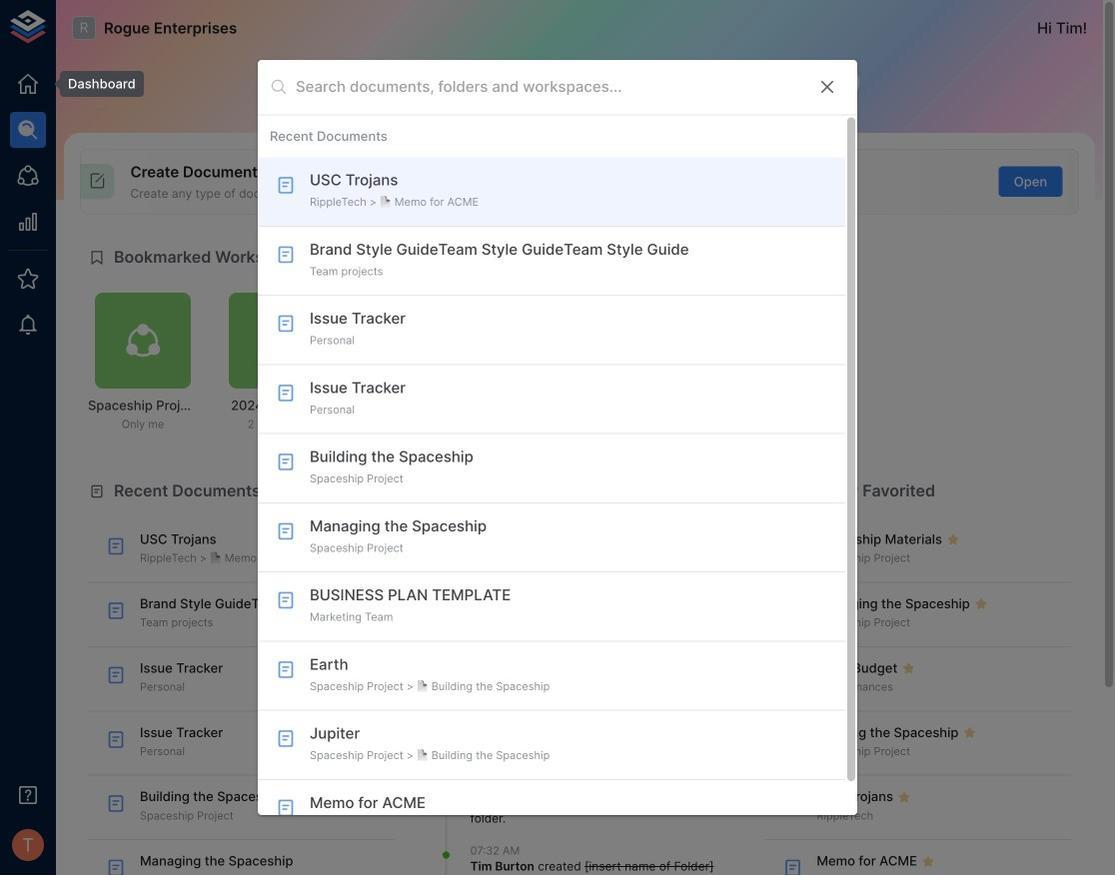 Task type: vqa. For each thing, say whether or not it's contained in the screenshot.
the left Message
no



Task type: locate. For each thing, give the bounding box(es) containing it.
dialog
[[258, 60, 858, 850]]

Search documents, folders and workspaces... text field
[[296, 72, 802, 102]]

tooltip
[[46, 71, 144, 97]]



